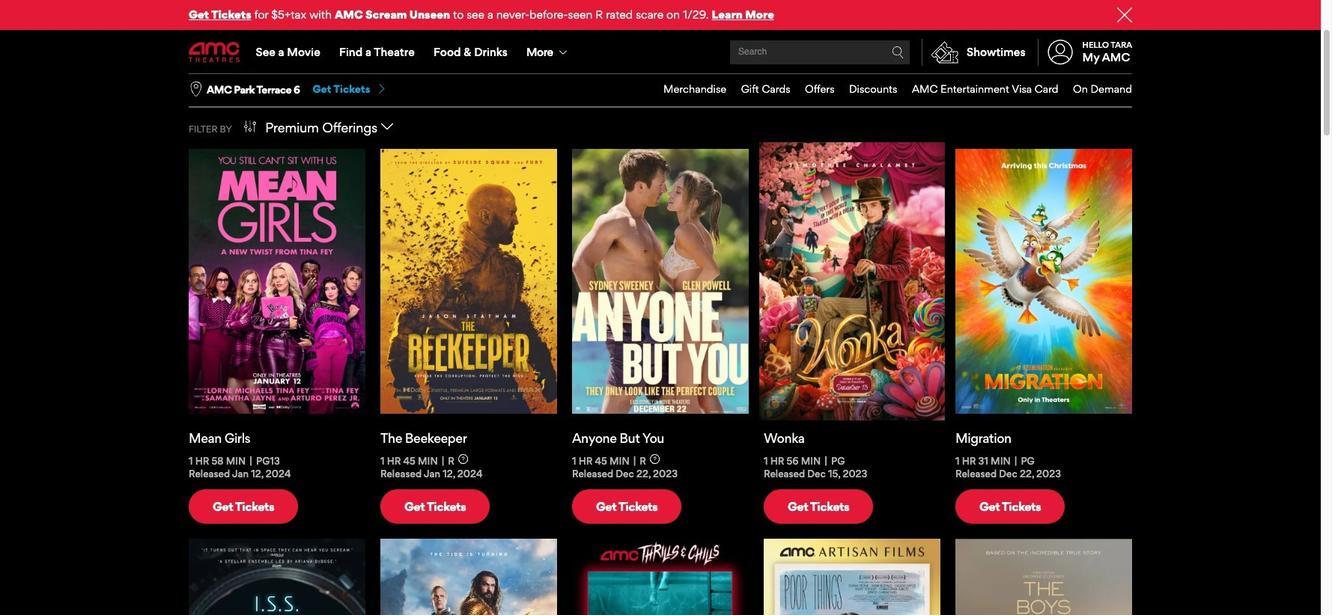 Task type: locate. For each thing, give the bounding box(es) containing it.
more information about image
[[458, 455, 468, 465]]

showtimes image
[[923, 39, 967, 66]]

submit search icon image
[[892, 46, 904, 58]]

movie poster for the beekeeper image
[[381, 149, 557, 414]]

movie poster for i.s.s. image
[[189, 540, 366, 616]]

movie poster for mean girls image
[[189, 149, 366, 414]]

5 menu item from the left
[[898, 74, 1059, 105]]

1 vertical spatial menu
[[649, 74, 1133, 105]]

go to my account page element
[[1038, 31, 1133, 73]]

3 menu item from the left
[[791, 74, 835, 105]]

menu item
[[649, 74, 727, 105], [727, 74, 791, 105], [791, 74, 835, 105], [835, 74, 898, 105], [898, 74, 1059, 105], [1059, 74, 1133, 105]]

search the AMC website text field
[[736, 47, 892, 58]]

0 vertical spatial menu
[[189, 31, 1133, 73]]

movie poster for poor things image
[[764, 540, 941, 616]]

movie poster for anyone but you image
[[572, 149, 749, 414]]

amc logo image
[[189, 42, 241, 63], [189, 42, 241, 63]]

movie poster for migration image
[[956, 149, 1133, 414]]

6 menu item from the left
[[1059, 74, 1133, 105]]

menu
[[189, 31, 1133, 73], [649, 74, 1133, 105]]



Task type: vqa. For each thing, say whether or not it's contained in the screenshot.
the top menu
yes



Task type: describe. For each thing, give the bounding box(es) containing it.
movie poster for the boys in the boat image
[[956, 540, 1133, 616]]

movie poster for aquaman and the lost kingdom image
[[381, 540, 557, 616]]

1 menu item from the left
[[649, 74, 727, 105]]

movie poster for night swim image
[[572, 540, 749, 616]]

2 menu item from the left
[[727, 74, 791, 105]]

more information about image
[[650, 455, 660, 465]]

movie poster for wonka image
[[760, 142, 945, 421]]

4 menu item from the left
[[835, 74, 898, 105]]

user profile image
[[1040, 40, 1082, 65]]

cookie consent banner dialog
[[0, 575, 1322, 616]]



